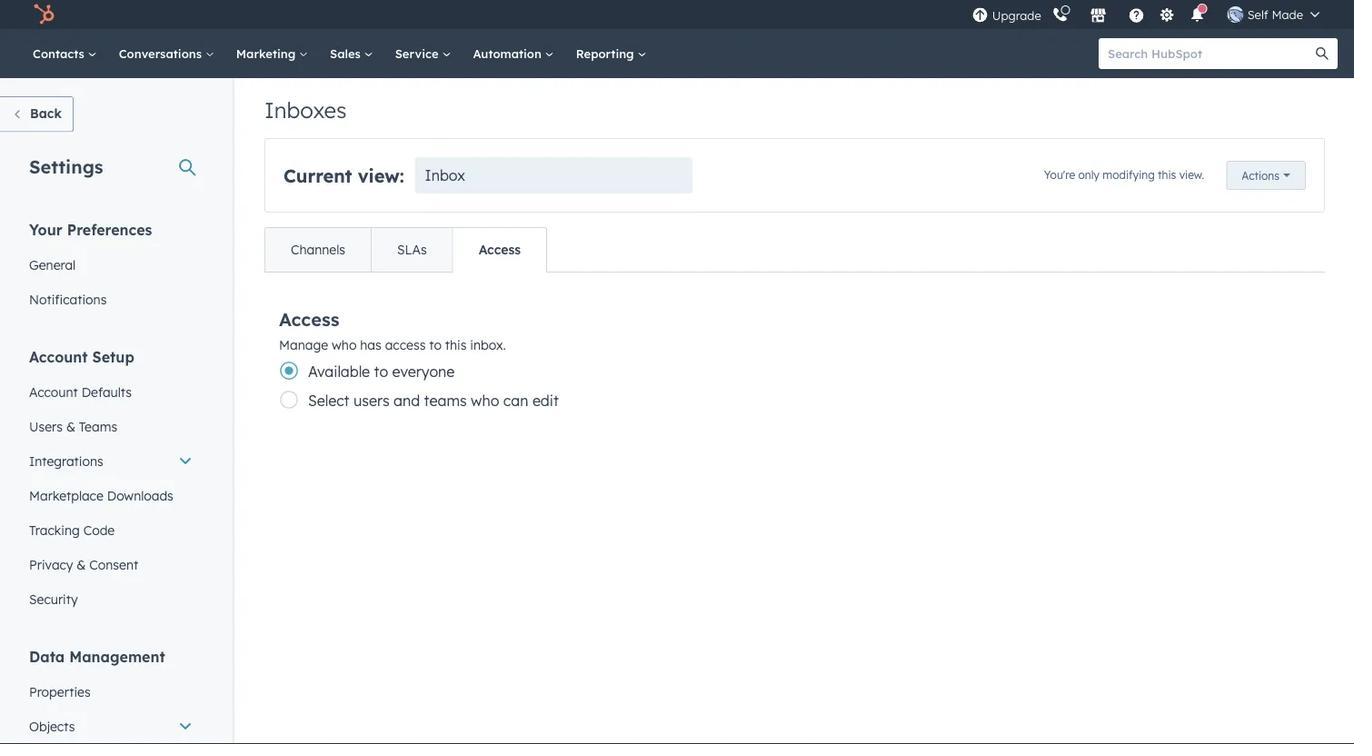 Task type: describe. For each thing, give the bounding box(es) containing it.
data management
[[29, 648, 165, 666]]

inbox
[[425, 166, 465, 185]]

1 vertical spatial who
[[471, 392, 499, 410]]

menu containing self made
[[971, 0, 1333, 29]]

tab list containing channels
[[265, 227, 547, 273]]

search button
[[1307, 38, 1338, 69]]

your preferences
[[29, 220, 152, 239]]

downloads
[[107, 488, 173, 504]]

account for account defaults
[[29, 384, 78, 400]]

view:
[[358, 164, 404, 187]]

0 vertical spatial this
[[1158, 168, 1177, 181]]

manage
[[279, 337, 328, 353]]

inbox.
[[470, 337, 506, 353]]

reporting
[[576, 46, 638, 61]]

available
[[308, 363, 370, 381]]

your preferences element
[[18, 220, 204, 317]]

can
[[503, 392, 529, 410]]

marketplaces image
[[1091, 8, 1107, 25]]

users & teams
[[29, 419, 117, 435]]

only
[[1079, 168, 1100, 181]]

back link
[[0, 96, 74, 132]]

account setup
[[29, 348, 134, 366]]

conversations link
[[108, 29, 225, 78]]

modifying
[[1103, 168, 1155, 181]]

teams
[[424, 392, 467, 410]]

general link
[[18, 248, 204, 282]]

and
[[394, 392, 420, 410]]

calling icon image
[[1052, 7, 1069, 23]]

Search HubSpot search field
[[1099, 38, 1322, 69]]

hubspot link
[[22, 4, 68, 25]]

marketplace downloads
[[29, 488, 173, 504]]

select users and teams who can edit
[[308, 392, 559, 410]]

inboxes
[[265, 96, 347, 124]]

back
[[30, 105, 62, 121]]

edit
[[533, 392, 559, 410]]

ruby anderson image
[[1228, 6, 1244, 23]]

contacts link
[[22, 29, 108, 78]]

sales
[[330, 46, 364, 61]]

automation link
[[462, 29, 565, 78]]

service
[[395, 46, 442, 61]]

users & teams link
[[18, 410, 204, 444]]

account defaults
[[29, 384, 132, 400]]

notifications
[[29, 291, 107, 307]]

view.
[[1180, 168, 1205, 181]]

help button
[[1122, 0, 1152, 29]]

upgrade image
[[972, 8, 989, 24]]

integrations button
[[18, 444, 204, 479]]

integrations
[[29, 453, 103, 469]]

security
[[29, 591, 78, 607]]

search image
[[1316, 47, 1329, 60]]

self made
[[1248, 7, 1304, 22]]

settings
[[29, 155, 103, 178]]

consent
[[89, 557, 138, 573]]

actions
[[1242, 169, 1280, 182]]

upgrade
[[992, 8, 1042, 23]]

marketplaces button
[[1080, 0, 1118, 29]]

access
[[385, 337, 426, 353]]

settings image
[[1159, 8, 1176, 24]]

defaults
[[82, 384, 132, 400]]

hubspot image
[[33, 4, 55, 25]]

contacts
[[33, 46, 88, 61]]

sales link
[[319, 29, 384, 78]]



Task type: locate. For each thing, give the bounding box(es) containing it.
& right privacy
[[77, 557, 86, 573]]

& for users
[[66, 419, 75, 435]]

account up account defaults
[[29, 348, 88, 366]]

account setup element
[[18, 347, 204, 617]]

& for privacy
[[77, 557, 86, 573]]

1 account from the top
[[29, 348, 88, 366]]

0 horizontal spatial to
[[374, 363, 388, 381]]

2 account from the top
[[29, 384, 78, 400]]

0 horizontal spatial who
[[332, 337, 357, 353]]

self
[[1248, 7, 1269, 22]]

1 horizontal spatial to
[[429, 337, 442, 353]]

channels
[[291, 242, 345, 258]]

1 vertical spatial this
[[445, 337, 467, 353]]

this left inbox. at the left top of page
[[445, 337, 467, 353]]

general
[[29, 257, 76, 273]]

actions button
[[1227, 161, 1306, 190]]

code
[[83, 522, 115, 538]]

you're only modifying this view.
[[1044, 168, 1205, 181]]

users
[[29, 419, 63, 435]]

teams
[[79, 419, 117, 435]]

notifications image
[[1190, 8, 1206, 25]]

privacy & consent link
[[18, 548, 204, 582]]

to down has
[[374, 363, 388, 381]]

data
[[29, 648, 65, 666]]

account up users
[[29, 384, 78, 400]]

made
[[1272, 7, 1304, 22]]

tracking code link
[[18, 513, 204, 548]]

marketing link
[[225, 29, 319, 78]]

privacy & consent
[[29, 557, 138, 573]]

access right slas
[[479, 242, 521, 258]]

1 vertical spatial access
[[279, 308, 340, 330]]

1 vertical spatial to
[[374, 363, 388, 381]]

0 horizontal spatial this
[[445, 337, 467, 353]]

users
[[354, 392, 390, 410]]

to inside access manage who has access to this inbox.
[[429, 337, 442, 353]]

0 vertical spatial &
[[66, 419, 75, 435]]

you're
[[1044, 168, 1076, 181]]

1 vertical spatial &
[[77, 557, 86, 573]]

notifications link
[[18, 282, 204, 317]]

access
[[479, 242, 521, 258], [279, 308, 340, 330]]

settings link
[[1156, 5, 1179, 24]]

slas
[[397, 242, 427, 258]]

channels link
[[265, 228, 371, 272]]

menu
[[971, 0, 1333, 29]]

this
[[1158, 168, 1177, 181], [445, 337, 467, 353]]

to up everyone
[[429, 337, 442, 353]]

properties
[[29, 684, 91, 700]]

0 horizontal spatial access
[[279, 308, 340, 330]]

current
[[284, 164, 352, 187]]

management
[[69, 648, 165, 666]]

inbox button
[[415, 157, 693, 194]]

0 vertical spatial account
[[29, 348, 88, 366]]

0 vertical spatial access
[[479, 242, 521, 258]]

1 horizontal spatial access
[[479, 242, 521, 258]]

this left view.
[[1158, 168, 1177, 181]]

1 horizontal spatial who
[[471, 392, 499, 410]]

select
[[308, 392, 350, 410]]

this inside access manage who has access to this inbox.
[[445, 337, 467, 353]]

security link
[[18, 582, 204, 617]]

objects
[[29, 719, 75, 735]]

&
[[66, 419, 75, 435], [77, 557, 86, 573]]

who inside access manage who has access to this inbox.
[[332, 337, 357, 353]]

account for account setup
[[29, 348, 88, 366]]

your
[[29, 220, 63, 239]]

0 vertical spatial to
[[429, 337, 442, 353]]

privacy
[[29, 557, 73, 573]]

tab list
[[265, 227, 547, 273]]

notifications button
[[1182, 0, 1213, 29]]

1 vertical spatial account
[[29, 384, 78, 400]]

& right users
[[66, 419, 75, 435]]

properties link
[[18, 675, 204, 710]]

objects button
[[18, 710, 204, 744]]

tracking
[[29, 522, 80, 538]]

setup
[[92, 348, 134, 366]]

help image
[[1129, 8, 1145, 25]]

access for access
[[479, 242, 521, 258]]

automation
[[473, 46, 545, 61]]

calling icon button
[[1045, 2, 1076, 27]]

who left has
[[332, 337, 357, 353]]

account defaults link
[[18, 375, 204, 410]]

preferences
[[67, 220, 152, 239]]

current view:
[[284, 164, 404, 187]]

has
[[360, 337, 382, 353]]

marketplace
[[29, 488, 103, 504]]

reporting link
[[565, 29, 658, 78]]

service link
[[384, 29, 462, 78]]

access inside tab list
[[479, 242, 521, 258]]

self made button
[[1217, 0, 1331, 29]]

who left "can"
[[471, 392, 499, 410]]

available to everyone
[[308, 363, 455, 381]]

who
[[332, 337, 357, 353], [471, 392, 499, 410]]

conversations
[[119, 46, 205, 61]]

1 horizontal spatial this
[[1158, 168, 1177, 181]]

0 vertical spatial who
[[332, 337, 357, 353]]

tracking code
[[29, 522, 115, 538]]

access manage who has access to this inbox.
[[279, 308, 506, 353]]

slas link
[[371, 228, 452, 272]]

access inside access manage who has access to this inbox.
[[279, 308, 340, 330]]

access up manage
[[279, 308, 340, 330]]

1 horizontal spatial &
[[77, 557, 86, 573]]

account
[[29, 348, 88, 366], [29, 384, 78, 400]]

marketing
[[236, 46, 299, 61]]

access for access manage who has access to this inbox.
[[279, 308, 340, 330]]

data management element
[[18, 647, 204, 745]]

everyone
[[392, 363, 455, 381]]

marketplace downloads link
[[18, 479, 204, 513]]

to
[[429, 337, 442, 353], [374, 363, 388, 381]]

access link
[[452, 228, 546, 272]]

0 horizontal spatial &
[[66, 419, 75, 435]]



Task type: vqa. For each thing, say whether or not it's contained in the screenshot.
who to the top
yes



